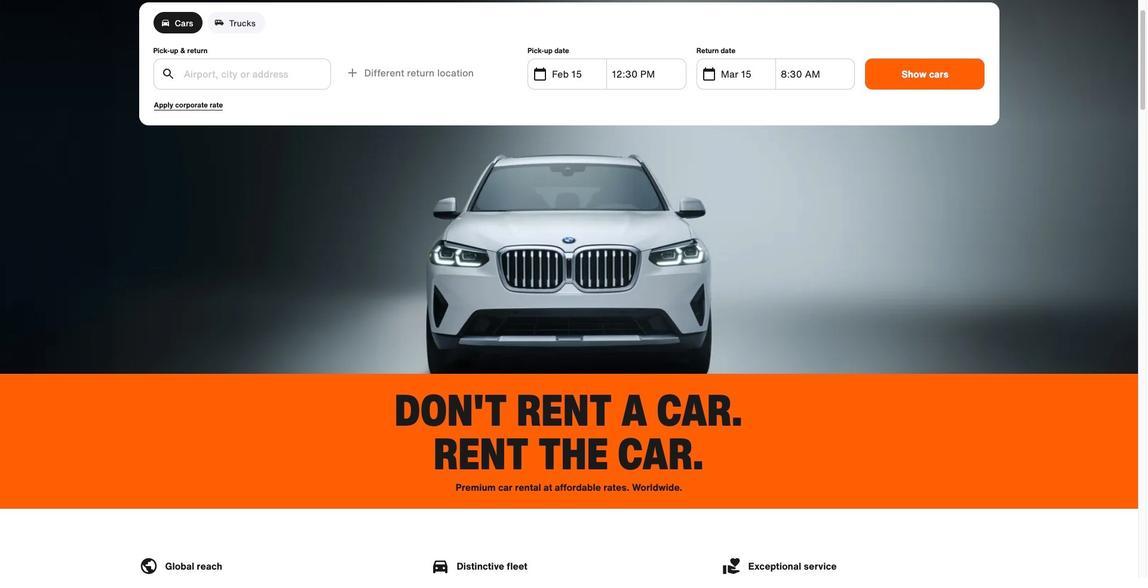 Task type: describe. For each thing, give the bounding box(es) containing it.
Airport, city or address text field
[[183, 59, 323, 89]]



Task type: locate. For each thing, give the bounding box(es) containing it.
premium car rental at affordable rates. worldwide. image
[[0, 0, 1139, 374]]



